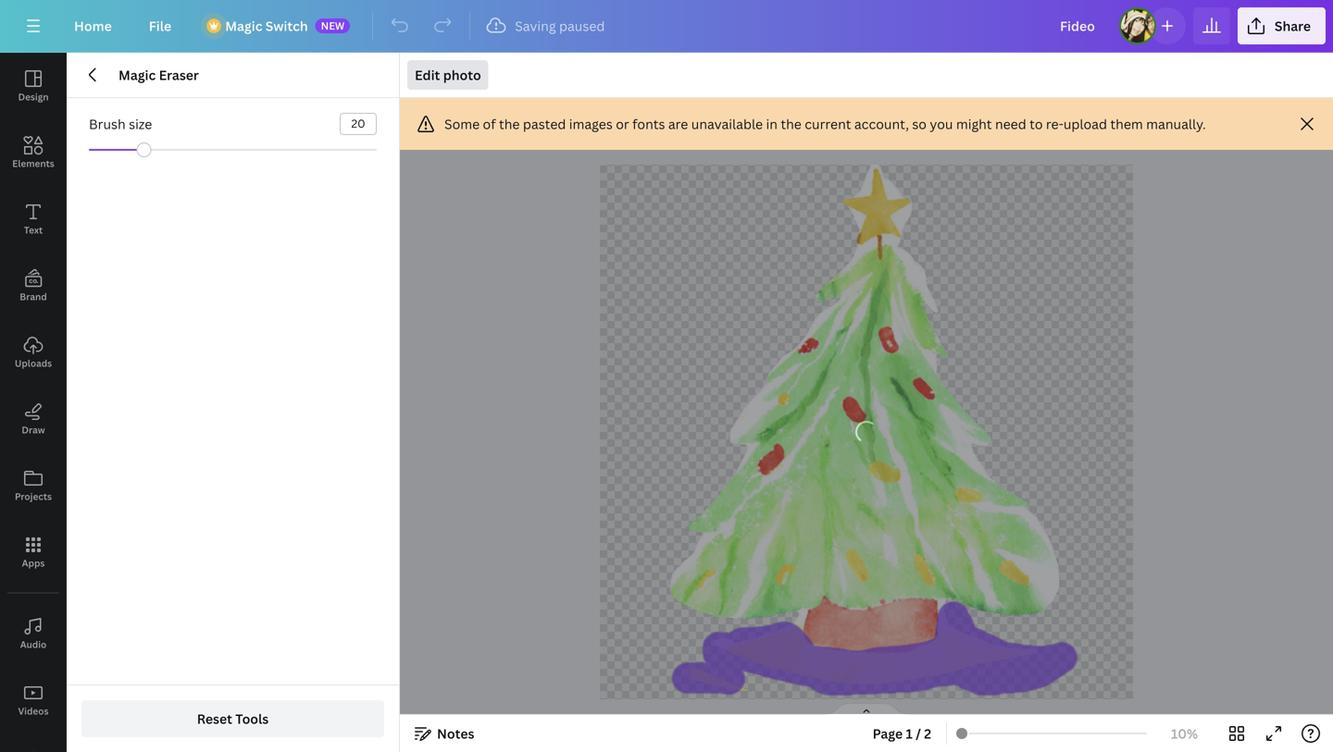 Task type: describe. For each thing, give the bounding box(es) containing it.
pot right about
[[870, 496, 890, 515]]

design button
[[0, 53, 67, 119]]

1 add from the top
[[688, 418, 711, 437]]

sit
[[945, 574, 959, 594]]

let
[[880, 574, 895, 594]]

main menu bar
[[0, 0, 1333, 53]]

page 1 / 2
[[873, 725, 932, 743]]

Brush size text field
[[341, 114, 376, 134]]

re-
[[1046, 115, 1064, 133]]

switch
[[266, 17, 308, 35]]

account,
[[855, 115, 909, 133]]

fonts
[[633, 115, 665, 133]]

/
[[916, 725, 921, 743]]

to right the oil
[[907, 392, 919, 411]]

queso
[[686, 263, 724, 282]]

put
[[688, 366, 707, 385]]

noodles
[[750, 418, 802, 437]]

saving
[[515, 17, 556, 35]]

reset tools
[[197, 711, 269, 728]]

2
[[924, 725, 932, 743]]

with
[[912, 600, 938, 620]]

fresh
[[686, 189, 718, 208]]

when
[[688, 392, 725, 411]]

pot down olive
[[843, 418, 863, 437]]

brown
[[688, 444, 731, 463]]

need
[[995, 115, 1027, 133]]

magic for magic switch
[[225, 17, 262, 35]]

chicken
[[727, 214, 776, 233]]

magic switch
[[225, 17, 308, 35]]

of inside fideo noodles 1/2 can of tomato sauce
[[735, 165, 747, 184]]

fill
[[772, 496, 786, 515]]

fresco inside knorr chicken seasoning 2/3 of water to pot you pick queso fresco olive oil
[[727, 263, 767, 282]]

tomato inside "put pot on medium heat when hot add a little bit of olive oil to pot add fideo noodles to the pot and cook until brown add some garlic and cook a little longer add water to fill about 2/3 of pot add 1 tablespoon of knorr seasoning to pot and 1/2 can of tomato sauce set timer for 30-40 mins and let the pot sit after the timer ends serve and top with some shredded queso fresco to your liking"
[[783, 548, 827, 567]]

the down bit
[[820, 418, 840, 437]]

hot
[[728, 392, 747, 411]]

farfalle pasta illustration image
[[793, 109, 851, 161]]

of right some
[[483, 115, 496, 133]]

home link
[[59, 7, 127, 44]]

apps
[[22, 557, 45, 570]]

paused
[[559, 17, 605, 35]]

serve
[[819, 600, 858, 620]]

reset tools button
[[81, 701, 384, 738]]

videos button
[[0, 668, 67, 734]]

file
[[149, 17, 171, 35]]

oil
[[720, 288, 735, 306]]

and left top
[[861, 600, 886, 620]]

seasoning inside knorr chicken seasoning 2/3 of water to pot you pick queso fresco olive oil
[[779, 214, 844, 233]]

edit photo
[[415, 66, 481, 84]]

or
[[616, 115, 629, 133]]

fideo noodles 1/2 can of tomato sauce
[[686, 140, 832, 184]]

eraser
[[159, 66, 199, 84]]

share
[[1275, 17, 1311, 35]]

draw button
[[0, 386, 67, 453]]

show pages image
[[822, 703, 911, 718]]

olive oil hand drawn image
[[616, 260, 682, 319]]

10% button
[[1155, 719, 1215, 749]]

home
[[74, 17, 112, 35]]

and up the "set"
[[688, 548, 713, 567]]

audio button
[[0, 601, 67, 668]]

brand button
[[0, 253, 67, 319]]

are
[[668, 115, 688, 133]]

of right bit
[[837, 392, 850, 411]]

sauce inside "put pot on medium heat when hot add a little bit of olive oil to pot add fideo noodles to the pot and cook until brown add some garlic and cook a little longer add water to fill about 2/3 of pot add 1 tablespoon of knorr seasoning to pot and 1/2 can of tomato sauce set timer for 30-40 mins and let the pot sit after the timer ends serve and top with some shredded queso fresco to your liking"
[[830, 548, 869, 567]]

saving paused status
[[478, 15, 614, 37]]

until
[[930, 418, 957, 437]]

pot up sit
[[942, 522, 962, 541]]

of right about
[[854, 496, 867, 515]]

knorr chicken seasoning 2/3 of water to pot you pick queso fresco olive oil
[[686, 214, 855, 306]]

fideo
[[686, 140, 720, 159]]

mins
[[817, 574, 848, 594]]

reset
[[197, 711, 232, 728]]

projects
[[15, 491, 52, 503]]

edit
[[415, 66, 440, 84]]

2 add from the top
[[688, 470, 711, 489]]

to left your
[[878, 626, 890, 646]]

2/3 inside knorr chicken seasoning 2/3 of water to pot you pick queso fresco olive oil
[[686, 239, 708, 257]]

0 vertical spatial you
[[930, 115, 953, 133]]

might
[[956, 115, 992, 133]]

water inside "put pot on medium heat when hot add a little bit of olive oil to pot add fideo noodles to the pot and cook until brown add some garlic and cook a little longer add water to fill about 2/3 of pot add 1 tablespoon of knorr seasoning to pot and 1/2 can of tomato sauce set timer for 30-40 mins and let the pot sit after the timer ends serve and top with some shredded queso fresco to your liking"
[[715, 496, 753, 515]]

after
[[688, 600, 719, 620]]

file button
[[134, 7, 186, 44]]

on
[[734, 366, 751, 385]]

fideo
[[715, 418, 747, 437]]

text button
[[0, 186, 67, 253]]

for
[[748, 574, 767, 594]]

elements
[[12, 157, 54, 170]]

edit photo button
[[407, 60, 489, 90]]

notes
[[437, 725, 475, 743]]

page
[[873, 725, 903, 743]]

in
[[766, 115, 778, 133]]

Design title text field
[[1045, 7, 1112, 44]]

brand
[[20, 291, 47, 303]]

upload
[[1064, 115, 1107, 133]]

to left fill
[[756, 496, 768, 515]]

1/2 inside fideo noodles 1/2 can of tomato sauce
[[686, 165, 705, 184]]

uploads button
[[0, 319, 67, 386]]

4 add from the top
[[688, 522, 711, 541]]

ends
[[784, 600, 815, 620]]

1 horizontal spatial timer
[[746, 600, 780, 620]]



Task type: locate. For each thing, give the bounding box(es) containing it.
1 vertical spatial a
[[857, 470, 865, 489]]

1/2 down tablespoon
[[716, 548, 736, 567]]

can up for
[[739, 548, 764, 567]]

1 vertical spatial 1/2
[[716, 548, 736, 567]]

1 vertical spatial magic
[[119, 66, 156, 84]]

garlic up chicken
[[721, 189, 757, 208]]

sauce inside fideo noodles 1/2 can of tomato sauce
[[795, 165, 832, 184]]

of down about
[[798, 522, 811, 541]]

1 horizontal spatial seasoning
[[856, 522, 924, 541]]

seasoning inside "put pot on medium heat when hot add a little bit of olive oil to pot add fideo noodles to the pot and cook until brown add some garlic and cook a little longer add water to fill about 2/3 of pot add 1 tablespoon of knorr seasoning to pot and 1/2 can of tomato sauce set timer for 30-40 mins and let the pot sit after the timer ends serve and top with some shredded queso fresco to your liking"
[[856, 522, 924, 541]]

shredded
[[726, 626, 787, 646]]

brush size
[[89, 115, 152, 133]]

some
[[444, 115, 480, 133]]

garlic up fill
[[753, 470, 791, 489]]

0 vertical spatial timer
[[710, 574, 744, 594]]

pot left 'on'
[[711, 366, 731, 385]]

magic for magic eraser
[[119, 66, 156, 84]]

1 vertical spatial cook
[[822, 470, 854, 489]]

water
[[726, 239, 762, 257], [715, 496, 753, 515]]

you inside knorr chicken seasoning 2/3 of water to pot you pick queso fresco olive oil
[[802, 239, 826, 257]]

cook down the oil
[[895, 418, 927, 437]]

tomato down noodles
[[750, 165, 792, 184]]

text
[[24, 224, 43, 237]]

1 vertical spatial you
[[802, 239, 826, 257]]

oil
[[889, 392, 904, 411]]

40
[[797, 574, 814, 594]]

fresco up oil
[[727, 263, 767, 282]]

timer right the "set"
[[710, 574, 744, 594]]

magic left eraser
[[119, 66, 156, 84]]

medium
[[754, 366, 806, 385]]

the right after
[[723, 600, 742, 620]]

0 horizontal spatial 1/2
[[686, 165, 705, 184]]

1 vertical spatial some
[[688, 626, 723, 646]]

0 horizontal spatial a
[[778, 392, 786, 411]]

the right let at the bottom of the page
[[898, 574, 918, 594]]

heat
[[809, 366, 837, 385]]

and
[[867, 418, 891, 437], [794, 470, 819, 489], [688, 548, 713, 567], [852, 574, 876, 594], [861, 600, 886, 620]]

current
[[805, 115, 851, 133]]

some of the pasted images or fonts are unavailable in the current account, so you might need to re-upload them manually.
[[444, 115, 1206, 133]]

so
[[912, 115, 927, 133]]

can
[[708, 165, 732, 184], [739, 548, 764, 567]]

0 horizontal spatial fresco
[[727, 263, 767, 282]]

little left bit
[[789, 392, 816, 411]]

the left pasted
[[499, 115, 520, 133]]

0 horizontal spatial can
[[708, 165, 732, 184]]

notes button
[[407, 719, 482, 749]]

of inside knorr chicken seasoning 2/3 of water to pot you pick queso fresco olive oil
[[711, 239, 723, 257]]

pot inside knorr chicken seasoning 2/3 of water to pot you pick queso fresco olive oil
[[780, 239, 799, 257]]

0 horizontal spatial you
[[802, 239, 826, 257]]

liking
[[928, 626, 964, 646]]

fresco down serve at bottom
[[833, 626, 875, 646]]

add
[[751, 392, 774, 411]]

1 horizontal spatial 1
[[906, 725, 913, 743]]

1 vertical spatial 2/3
[[829, 496, 851, 515]]

1 vertical spatial timer
[[746, 600, 780, 620]]

1 vertical spatial fresco
[[833, 626, 875, 646]]

0 vertical spatial sauce
[[795, 165, 832, 184]]

0 vertical spatial 1/2
[[686, 165, 705, 184]]

fresh garlic
[[686, 189, 757, 208]]

tomato up the 40
[[783, 548, 827, 567]]

0 vertical spatial seasoning
[[779, 214, 844, 233]]

pot up until
[[923, 392, 943, 411]]

1 vertical spatial little
[[869, 470, 895, 489]]

water up tablespoon
[[715, 496, 753, 515]]

2/3 up knorr
[[829, 496, 851, 515]]

0 horizontal spatial 2/3
[[686, 239, 708, 257]]

you left "pick" at the top right of the page
[[802, 239, 826, 257]]

olive
[[853, 392, 886, 411]]

water inside knorr chicken seasoning 2/3 of water to pot you pick queso fresco olive oil
[[726, 239, 762, 257]]

0 vertical spatial 1
[[715, 522, 720, 541]]

design
[[18, 91, 49, 103]]

10%
[[1171, 725, 1198, 743]]

a left the 'longer'
[[857, 470, 865, 489]]

page 1 / 2 button
[[865, 719, 939, 749]]

water down chicken
[[726, 239, 762, 257]]

1 vertical spatial tomato
[[783, 548, 827, 567]]

tomato inside fideo noodles 1/2 can of tomato sauce
[[750, 165, 792, 184]]

magic left switch
[[225, 17, 262, 35]]

uploads
[[15, 357, 52, 370]]

1 horizontal spatial can
[[739, 548, 764, 567]]

can inside "put pot on medium heat when hot add a little bit of olive oil to pot add fideo noodles to the pot and cook until brown add some garlic and cook a little longer add water to fill about 2/3 of pot add 1 tablespoon of knorr seasoning to pot and 1/2 can of tomato sauce set timer for 30-40 mins and let the pot sit after the timer ends serve and top with some shredded queso fresco to your liking"
[[739, 548, 764, 567]]

pot left "pick" at the top right of the page
[[780, 239, 799, 257]]

2/3
[[686, 239, 708, 257], [829, 496, 851, 515]]

0 vertical spatial water
[[726, 239, 762, 257]]

0 vertical spatial cook
[[895, 418, 927, 437]]

to left the re-
[[1030, 115, 1043, 133]]

1 vertical spatial can
[[739, 548, 764, 567]]

sauce down knorr
[[830, 548, 869, 567]]

little
[[789, 392, 816, 411], [869, 470, 895, 489]]

of
[[483, 115, 496, 133], [735, 165, 747, 184], [711, 239, 723, 257], [837, 392, 850, 411], [854, 496, 867, 515], [798, 522, 811, 541], [767, 548, 779, 567]]

to right noodles
[[805, 418, 817, 437]]

tablespoon
[[723, 522, 795, 541]]

audio
[[20, 639, 47, 651]]

of up 30-
[[767, 548, 779, 567]]

magic eraser
[[119, 66, 199, 84]]

1 horizontal spatial 1/2
[[716, 548, 736, 567]]

0 vertical spatial fresco
[[727, 263, 767, 282]]

a right add
[[778, 392, 786, 411]]

seasoning up let at the bottom of the page
[[856, 522, 924, 541]]

1 vertical spatial garlic
[[753, 470, 791, 489]]

fresco inside "put pot on medium heat when hot add a little bit of olive oil to pot add fideo noodles to the pot and cook until brown add some garlic and cook a little longer add water to fill about 2/3 of pot add 1 tablespoon of knorr seasoning to pot and 1/2 can of tomato sauce set timer for 30-40 mins and let the pot sit after the timer ends serve and top with some shredded queso fresco to your liking"
[[833, 626, 875, 646]]

and up about
[[794, 470, 819, 489]]

some
[[715, 470, 750, 489], [688, 626, 723, 646]]

1 vertical spatial 1
[[906, 725, 913, 743]]

30-
[[770, 574, 797, 594]]

knorr
[[814, 522, 853, 541]]

timer down for
[[746, 600, 780, 620]]

draw
[[22, 424, 45, 437]]

pick
[[829, 239, 855, 257]]

add
[[688, 418, 711, 437], [688, 470, 711, 489], [688, 496, 711, 515], [688, 522, 711, 541]]

1 inside "put pot on medium heat when hot add a little bit of olive oil to pot add fideo noodles to the pot and cook until brown add some garlic and cook a little longer add water to fill about 2/3 of pot add 1 tablespoon of knorr seasoning to pot and 1/2 can of tomato sauce set timer for 30-40 mins and let the pot sit after the timer ends serve and top with some shredded queso fresco to your liking"
[[715, 522, 720, 541]]

1 horizontal spatial 2/3
[[829, 496, 851, 515]]

photo
[[443, 66, 481, 84]]

1/2 inside "put pot on medium heat when hot add a little bit of olive oil to pot add fideo noodles to the pot and cook until brown add some garlic and cook a little longer add water to fill about 2/3 of pot add 1 tablespoon of knorr seasoning to pot and 1/2 can of tomato sauce set timer for 30-40 mins and let the pot sit after the timer ends serve and top with some shredded queso fresco to your liking"
[[716, 548, 736, 567]]

can up fresh garlic
[[708, 165, 732, 184]]

projects button
[[0, 453, 67, 519]]

queso
[[790, 626, 830, 646]]

1/2
[[686, 165, 705, 184], [716, 548, 736, 567]]

1 horizontal spatial little
[[869, 470, 895, 489]]

the right in on the right top of page
[[781, 115, 802, 133]]

of down noodles
[[735, 165, 747, 184]]

0 vertical spatial 2/3
[[686, 239, 708, 257]]

longer
[[898, 470, 942, 489]]

directions
[[649, 332, 758, 363]]

1 vertical spatial sauce
[[830, 548, 869, 567]]

pot
[[780, 239, 799, 257], [711, 366, 731, 385], [923, 392, 943, 411], [843, 418, 863, 437], [870, 496, 890, 515], [942, 522, 962, 541], [922, 574, 942, 594]]

some down the brown
[[715, 470, 750, 489]]

2/3 down 'knorr'
[[686, 239, 708, 257]]

new
[[321, 19, 345, 32]]

1 vertical spatial water
[[715, 496, 753, 515]]

top
[[889, 600, 909, 620]]

bit
[[819, 392, 834, 411]]

0 horizontal spatial magic
[[119, 66, 156, 84]]

unavailable
[[691, 115, 763, 133]]

3 add from the top
[[688, 496, 711, 515]]

to inside knorr chicken seasoning 2/3 of water to pot you pick queso fresco olive oil
[[765, 239, 777, 257]]

and left let at the bottom of the page
[[852, 574, 876, 594]]

1 horizontal spatial a
[[857, 470, 865, 489]]

0 horizontal spatial 1
[[715, 522, 720, 541]]

apps button
[[0, 519, 67, 586]]

0 horizontal spatial seasoning
[[779, 214, 844, 233]]

1 horizontal spatial fresco
[[833, 626, 875, 646]]

you right so
[[930, 115, 953, 133]]

0 horizontal spatial cook
[[822, 470, 854, 489]]

to down chicken
[[765, 239, 777, 257]]

0 vertical spatial little
[[789, 392, 816, 411]]

about
[[789, 496, 826, 515]]

garlic inside "put pot on medium heat when hot add a little bit of olive oil to pot add fideo noodles to the pot and cook until brown add some garlic and cook a little longer add water to fill about 2/3 of pot add 1 tablespoon of knorr seasoning to pot and 1/2 can of tomato sauce set timer for 30-40 mins and let the pot sit after the timer ends serve and top with some shredded queso fresco to your liking"
[[753, 470, 791, 489]]

1/2 up fresh
[[686, 165, 705, 184]]

of up the queso
[[711, 239, 723, 257]]

share button
[[1238, 7, 1326, 44]]

0 vertical spatial garlic
[[721, 189, 757, 208]]

pot left sit
[[922, 574, 942, 594]]

can inside fideo noodles 1/2 can of tomato sauce
[[708, 165, 732, 184]]

put pot on medium heat when hot add a little bit of olive oil to pot add fideo noodles to the pot and cook until brown add some garlic and cook a little longer add water to fill about 2/3 of pot add 1 tablespoon of knorr seasoning to pot and 1/2 can of tomato sauce set timer for 30-40 mins and let the pot sit after the timer ends serve and top with some shredded queso fresco to your liking
[[688, 366, 964, 646]]

0 vertical spatial magic
[[225, 17, 262, 35]]

0 vertical spatial some
[[715, 470, 750, 489]]

1 left the /
[[906, 725, 913, 743]]

noodles
[[723, 140, 773, 159]]

some down after
[[688, 626, 723, 646]]

knorr
[[686, 214, 724, 233]]

2/3 inside "put pot on medium heat when hot add a little bit of olive oil to pot add fideo noodles to the pot and cook until brown add some garlic and cook a little longer add water to fill about 2/3 of pot add 1 tablespoon of knorr seasoning to pot and 1/2 can of tomato sauce set timer for 30-40 mins and let the pot sit after the timer ends serve and top with some shredded queso fresco to your liking"
[[829, 496, 851, 515]]

a
[[778, 392, 786, 411], [857, 470, 865, 489]]

1 left tablespoon
[[715, 522, 720, 541]]

0 vertical spatial can
[[708, 165, 732, 184]]

0 vertical spatial a
[[778, 392, 786, 411]]

0 horizontal spatial little
[[789, 392, 816, 411]]

seasoning up "pick" at the top right of the page
[[779, 214, 844, 233]]

1 horizontal spatial you
[[930, 115, 953, 133]]

seasoning
[[779, 214, 844, 233], [856, 522, 924, 541]]

pasted
[[523, 115, 566, 133]]

1 horizontal spatial cook
[[895, 418, 927, 437]]

and down olive
[[867, 418, 891, 437]]

brush
[[89, 115, 126, 133]]

saving paused
[[515, 17, 605, 35]]

0 vertical spatial tomato
[[750, 165, 792, 184]]

cook
[[895, 418, 927, 437], [822, 470, 854, 489]]

garlic
[[721, 189, 757, 208], [753, 470, 791, 489]]

olive
[[686, 288, 717, 306]]

1 horizontal spatial magic
[[225, 17, 262, 35]]

cook up about
[[822, 470, 854, 489]]

to down the 'longer'
[[927, 522, 939, 541]]

side panel tab list
[[0, 53, 67, 753]]

sauce down the farfalle pasta illustration image
[[795, 165, 832, 184]]

elements button
[[0, 119, 67, 186]]

1 vertical spatial seasoning
[[856, 522, 924, 541]]

0 horizontal spatial timer
[[710, 574, 744, 594]]

size
[[129, 115, 152, 133]]

little left the 'longer'
[[869, 470, 895, 489]]

magic inside main menu bar
[[225, 17, 262, 35]]

1 inside button
[[906, 725, 913, 743]]

images
[[569, 115, 613, 133]]



Task type: vqa. For each thing, say whether or not it's contained in the screenshot.
Your Content
no



